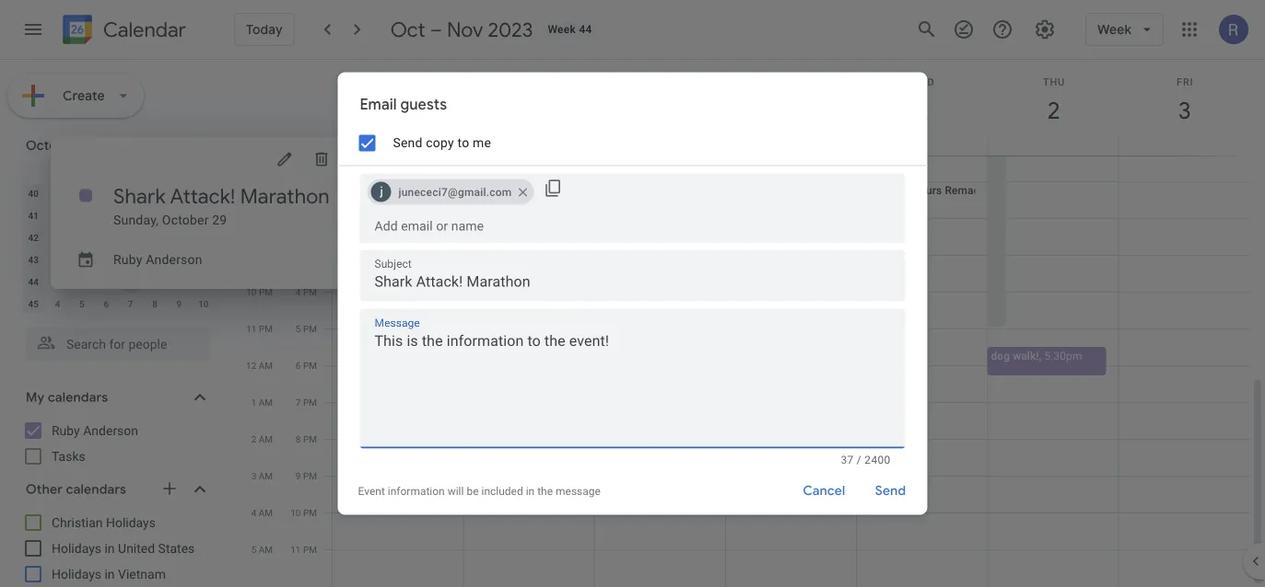 Task type: vqa. For each thing, say whether or not it's contained in the screenshot.
delete event image
yes



Task type: describe. For each thing, give the bounding box(es) containing it.
6 for 6 pm
[[296, 360, 301, 371]]

moontower
[[869, 221, 926, 234]]

18 element
[[144, 227, 166, 249]]

other
[[26, 482, 63, 499]]

shark attack! marathon row
[[324, 137, 1265, 156]]

row containing 44
[[21, 271, 216, 293]]

14 element
[[47, 227, 69, 249]]

1 cell from the left
[[333, 137, 464, 156]]

8 for 8
[[152, 299, 158, 310]]

/
[[857, 454, 862, 467]]

6 pm
[[296, 360, 317, 371]]

information
[[388, 485, 445, 498]]

37
[[841, 454, 854, 467]]

am for 3 am
[[259, 471, 273, 482]]

30 for september 30 element
[[52, 188, 63, 199]]

in for holidays in vietnam
[[105, 567, 115, 582]]

30 element
[[95, 271, 117, 293]]

calendars for other calendars
[[66, 482, 126, 499]]

2 am
[[251, 434, 273, 445]]

20
[[198, 232, 209, 243]]

4 up 11 element
[[152, 188, 158, 199]]

the inside button
[[850, 221, 866, 234]]

am for 1 am
[[259, 397, 273, 408]]

shark attack! marathon sunday, october 29
[[113, 183, 330, 228]]

holidays for vietnam
[[52, 567, 101, 582]]

shark attack! marathon button
[[464, 137, 585, 154]]

anderson inside my calendars "list"
[[83, 423, 138, 439]]

0 vertical spatial 2023
[[488, 17, 533, 42]]

11 inside 11 element
[[150, 210, 160, 221]]

calendar heading
[[100, 17, 186, 43]]

selected people list box
[[360, 174, 539, 210]]

party at the moontower event rentals button
[[745, 218, 997, 247]]

05
[[308, 141, 318, 152]]

2400
[[865, 454, 891, 467]]

my calendars
[[26, 390, 108, 406]]

oct – nov 2023
[[390, 17, 533, 42]]

sunday,
[[113, 212, 159, 228]]

cancel button
[[795, 470, 854, 514]]

24
[[125, 254, 136, 265]]

holidays in united states
[[52, 541, 195, 557]]

send for send
[[875, 483, 906, 500]]

7 for november 7 element
[[128, 299, 133, 310]]

40
[[28, 188, 39, 199]]

shark for shark attack! marathon
[[468, 139, 497, 152]]

3 for the november 3 element
[[201, 276, 206, 288]]

7 pm
[[296, 397, 317, 408]]

13
[[198, 210, 209, 221]]

nov
[[447, 17, 483, 42]]

shark attack! marathon
[[468, 139, 585, 152]]

15 element
[[71, 227, 93, 249]]

5 pm
[[296, 323, 317, 335]]

8 for 8 pm
[[296, 434, 301, 445]]

main drawer image
[[22, 18, 44, 41]]

4 for 4 pm
[[296, 287, 301, 298]]

christian holidays
[[52, 516, 156, 531]]

in inside email guests dialog
[[526, 485, 535, 498]]

26 element
[[168, 249, 190, 271]]

12 am
[[246, 360, 273, 371]]

november 5 element
[[71, 293, 93, 315]]

november 6 element
[[95, 293, 117, 315]]

october 2023 grid
[[18, 160, 216, 315]]

states
[[158, 541, 195, 557]]

dog walk! , 5:30pm
[[991, 350, 1082, 363]]

today
[[246, 21, 283, 38]]

shark attack! marathon heading
[[113, 183, 330, 209]]

28
[[52, 276, 63, 288]]

office hours remade
[[878, 184, 986, 197]]

ruby anderson inside my calendars "list"
[[52, 423, 138, 439]]

am for 2 am
[[259, 434, 273, 445]]

0 vertical spatial 6
[[201, 188, 206, 199]]

holidays for united
[[52, 541, 101, 557]]

1 horizontal spatial 11 pm
[[291, 545, 317, 556]]

am for 12 am
[[259, 360, 273, 371]]

event information will be included in the message
[[358, 485, 601, 498]]

the inside email guests dialog
[[537, 485, 553, 498]]

office hours remade button
[[855, 181, 986, 255]]

37 / 2400
[[841, 454, 891, 467]]

9 element
[[95, 205, 117, 227]]

27, today element
[[192, 249, 215, 271]]

1 up the 8 element
[[79, 188, 85, 199]]

27
[[198, 254, 209, 265]]

binge
[[576, 276, 605, 289]]

november 7 element
[[120, 293, 142, 315]]

oct
[[390, 17, 425, 42]]

email guests dialog
[[338, 72, 928, 516]]

row containing 41
[[21, 205, 216, 227]]

6 for november 6 element on the left of the page
[[104, 299, 109, 310]]

my calendars list
[[4, 417, 229, 472]]

party at the moontower event rentals
[[809, 221, 997, 234]]

31 cell
[[118, 271, 143, 293]]

22
[[77, 254, 87, 265]]

gmt-05
[[286, 141, 318, 152]]

43
[[28, 254, 39, 265]]

event inside button
[[929, 221, 956, 234]]

my
[[26, 390, 45, 406]]

email event details image
[[349, 150, 368, 169]]

shark for shark attack! marathon sunday, october 29
[[113, 183, 166, 209]]

party
[[809, 221, 835, 234]]

my calendars button
[[4, 383, 229, 413]]

31
[[125, 276, 136, 288]]

pm up 12 am
[[259, 323, 273, 335]]

0 vertical spatial 7
[[55, 210, 60, 221]]

november 9 element
[[168, 293, 190, 315]]

pm up 7 pm at the left bottom
[[303, 360, 317, 371]]

pm left 4 pm
[[259, 287, 273, 298]]

8 pm
[[296, 434, 317, 445]]

pm down 8 pm
[[303, 471, 317, 482]]

me
[[473, 135, 491, 151]]

4 pm
[[296, 287, 317, 298]]

guests
[[400, 95, 447, 114]]

up
[[498, 276, 511, 289]]

5 for 5 am
[[251, 545, 256, 556]]

netflix
[[540, 276, 573, 289]]

44 inside row group
[[28, 276, 39, 288]]

other calendars list
[[4, 509, 229, 588]]

25
[[150, 254, 160, 265]]

clean up after netflix binge
[[467, 276, 605, 289]]

office
[[878, 184, 909, 197]]

november 8 element
[[144, 293, 166, 315]]

walk!
[[1013, 350, 1039, 363]]

20 element
[[192, 227, 215, 249]]

rentals
[[959, 221, 997, 234]]

26
[[174, 254, 184, 265]]

1 for 1 am
[[251, 397, 256, 408]]

clean up after netflix binge button
[[463, 274, 648, 302]]

12 for 12 am
[[246, 360, 256, 371]]

29 inside shark attack! marathon sunday, october 29
[[212, 212, 227, 228]]

november 2 element
[[168, 271, 190, 293]]

hours
[[912, 184, 942, 197]]

holidays in vietnam
[[52, 567, 166, 582]]

other calendars
[[26, 482, 126, 499]]

included
[[482, 485, 523, 498]]

saturday column header
[[46, 160, 70, 182]]

0 vertical spatial 44
[[579, 23, 592, 36]]

1 am
[[251, 397, 273, 408]]

4 am
[[251, 508, 273, 519]]

2 for 2
[[177, 276, 182, 288]]

3 am
[[251, 471, 273, 482]]

junececi7@gmail.com, selected option
[[367, 177, 534, 207]]

am for 5 am
[[259, 545, 273, 556]]

19 element
[[168, 227, 190, 249]]

0 vertical spatial 11 pm
[[246, 323, 273, 335]]

4 for november 4 element
[[55, 299, 60, 310]]

1 for november 1 'element'
[[152, 276, 158, 288]]

calendar
[[103, 17, 186, 43]]

will
[[448, 485, 464, 498]]

42
[[28, 232, 39, 243]]

am for 4 am
[[259, 508, 273, 519]]

1 vertical spatial 10 pm
[[291, 508, 317, 519]]

tasks
[[52, 449, 85, 464]]

send copy to me
[[393, 135, 491, 151]]

18
[[150, 232, 160, 243]]

s
[[55, 166, 60, 177]]

november 4 element
[[47, 293, 69, 315]]

5:30pm
[[1045, 350, 1082, 363]]

21
[[52, 254, 63, 265]]

cancel
[[803, 483, 846, 500]]

29 inside 29 element
[[77, 276, 87, 288]]



Task type: locate. For each thing, give the bounding box(es) containing it.
19
[[174, 232, 184, 243]]

7 right 1 am
[[296, 397, 301, 408]]

copy
[[426, 135, 454, 151]]

vietnam
[[118, 567, 166, 582]]

dog
[[991, 350, 1010, 363]]

remade
[[945, 184, 986, 197]]

christian
[[52, 516, 103, 531]]

am up 1 am
[[259, 360, 273, 371]]

11 up 18
[[150, 210, 160, 221]]

8 element
[[71, 205, 93, 227]]

8
[[152, 299, 158, 310], [296, 434, 301, 445]]

calendar element
[[59, 11, 186, 52]]

marathon
[[537, 139, 585, 152], [240, 183, 330, 209]]

to
[[458, 135, 469, 151]]

1 vertical spatial attack!
[[170, 183, 236, 209]]

13 element
[[192, 205, 215, 227]]

grid containing shark attack! marathon
[[236, 33, 1265, 588]]

ruby right 23
[[113, 252, 142, 267]]

4 for 4 am
[[251, 508, 256, 519]]

2023 up s row
[[81, 137, 112, 154]]

1 horizontal spatial 3
[[201, 276, 206, 288]]

22 element
[[71, 249, 93, 271]]

1 horizontal spatial 2
[[251, 434, 256, 445]]

2 up 3 am
[[251, 434, 256, 445]]

0 vertical spatial the
[[850, 221, 866, 234]]

am up 5 am
[[259, 508, 273, 519]]

holidays
[[106, 516, 156, 531], [52, 541, 101, 557], [52, 567, 101, 582]]

the
[[850, 221, 866, 234], [537, 485, 553, 498]]

shark up sunday,
[[113, 183, 166, 209]]

9 for 9
[[177, 299, 182, 310]]

0 vertical spatial 30
[[52, 188, 63, 199]]

7
[[55, 210, 60, 221], [128, 299, 133, 310], [296, 397, 301, 408]]

1 vertical spatial october
[[162, 212, 209, 228]]

5 up 12 element
[[177, 188, 182, 199]]

11
[[150, 210, 160, 221], [246, 323, 257, 335], [291, 545, 301, 556]]

am down 2 am
[[259, 471, 273, 482]]

am
[[259, 360, 273, 371], [259, 397, 273, 408], [259, 434, 273, 445], [259, 471, 273, 482], [259, 508, 273, 519], [259, 545, 273, 556]]

1 vertical spatial holidays
[[52, 541, 101, 557]]

pm right 5 am
[[303, 545, 317, 556]]

0 horizontal spatial 11
[[150, 210, 160, 221]]

11 element
[[144, 205, 166, 227]]

–
[[430, 17, 442, 42]]

1 row from the top
[[21, 182, 216, 205]]

6 row from the top
[[21, 293, 216, 315]]

6 am from the top
[[259, 545, 273, 556]]

0 vertical spatial anderson
[[146, 252, 202, 267]]

after
[[513, 276, 537, 289]]

2 vertical spatial 7
[[296, 397, 301, 408]]

3 up 10 element
[[128, 188, 133, 199]]

0 horizontal spatial 2023
[[81, 137, 112, 154]]

1 down 12 am
[[251, 397, 256, 408]]

1 vertical spatial 9
[[296, 471, 301, 482]]

2
[[177, 276, 182, 288], [251, 434, 256, 445]]

shark right copy
[[468, 139, 497, 152]]

1 horizontal spatial event
[[929, 221, 956, 234]]

10
[[125, 210, 136, 221], [246, 287, 257, 298], [198, 299, 209, 310], [291, 508, 301, 519]]

send for send copy to me
[[393, 135, 423, 151]]

8 inside 'element'
[[152, 299, 158, 310]]

today button
[[234, 13, 295, 46]]

2 cell from the left
[[857, 137, 988, 156]]

attack! inside shark attack! marathon sunday, october 29
[[170, 183, 236, 209]]

0 horizontal spatial 8
[[152, 299, 158, 310]]

1 vertical spatial ruby
[[52, 423, 80, 439]]

6 down 30 element
[[104, 299, 109, 310]]

0 vertical spatial holidays
[[106, 516, 156, 531]]

3 down 2 am
[[251, 471, 256, 482]]

4 up the 5 pm
[[296, 287, 301, 298]]

0 vertical spatial october
[[26, 137, 78, 154]]

calendars up christian holidays
[[66, 482, 126, 499]]

2023
[[488, 17, 533, 42], [81, 137, 112, 154]]

3 row from the top
[[21, 227, 216, 249]]

1 vertical spatial 44
[[28, 276, 39, 288]]

12 inside row group
[[174, 210, 184, 221]]

9 down november 2 element on the top of the page
[[177, 299, 182, 310]]

4 row from the top
[[21, 249, 216, 271]]

None text field
[[375, 269, 891, 295], [360, 330, 905, 441], [375, 269, 891, 295], [360, 330, 905, 441]]

am up 2 am
[[259, 397, 273, 408]]

8 down november 1 'element'
[[152, 299, 158, 310]]

0 horizontal spatial event
[[358, 485, 385, 498]]

in down the 'holidays in united states'
[[105, 567, 115, 582]]

45
[[28, 299, 39, 310]]

2023 right the nov
[[488, 17, 533, 42]]

21 element
[[47, 249, 69, 271]]

attack! right me on the top left
[[500, 139, 535, 152]]

0 horizontal spatial attack!
[[170, 183, 236, 209]]

attack! for shark attack! marathon sunday, october 29
[[170, 183, 236, 209]]

0 horizontal spatial 9
[[177, 299, 182, 310]]

row containing 43
[[21, 249, 216, 271]]

0 horizontal spatial 10 pm
[[246, 287, 273, 298]]

ruby anderson up "tasks"
[[52, 423, 138, 439]]

1 horizontal spatial marathon
[[537, 139, 585, 152]]

october 2023
[[26, 137, 112, 154]]

14
[[52, 232, 63, 243]]

1 horizontal spatial ruby
[[113, 252, 142, 267]]

10 right "9" 'element'
[[125, 210, 136, 221]]

2 vertical spatial holidays
[[52, 567, 101, 582]]

30 for 30 element
[[101, 276, 112, 288]]

ruby inside my calendars "list"
[[52, 423, 80, 439]]

10 pm
[[246, 287, 273, 298], [291, 508, 317, 519]]

0 horizontal spatial 2
[[177, 276, 182, 288]]

9 inside grid
[[296, 471, 301, 482]]

1 horizontal spatial 2023
[[488, 17, 533, 42]]

october up s
[[26, 137, 78, 154]]

10 right 4 am
[[291, 508, 301, 519]]

4 am from the top
[[259, 471, 273, 482]]

0 vertical spatial event
[[929, 221, 956, 234]]

1 horizontal spatial 30
[[101, 276, 112, 288]]

1 horizontal spatial 6
[[201, 188, 206, 199]]

2 horizontal spatial 6
[[296, 360, 301, 371]]

6
[[201, 188, 206, 199], [104, 299, 109, 310], [296, 360, 301, 371]]

11 right 5 am
[[291, 545, 301, 556]]

7 inside grid
[[296, 397, 301, 408]]

pm down 7 pm at the left bottom
[[303, 434, 317, 445]]

0 vertical spatial 2
[[177, 276, 182, 288]]

24 element
[[120, 249, 142, 271]]

4 up 5 am
[[251, 508, 256, 519]]

ruby anderson
[[113, 252, 202, 267], [52, 423, 138, 439]]

row containing 42
[[21, 227, 216, 249]]

october inside shark attack! marathon sunday, october 29
[[162, 212, 209, 228]]

2 horizontal spatial 7
[[296, 397, 301, 408]]

cell
[[333, 137, 464, 156], [857, 137, 988, 156], [988, 137, 1119, 156], [1119, 137, 1250, 156]]

0 vertical spatial attack!
[[500, 139, 535, 152]]

1 vertical spatial 8
[[296, 434, 301, 445]]

10 pm left 4 pm
[[246, 287, 273, 298]]

1 vertical spatial shark
[[113, 183, 166, 209]]

gmt-
[[286, 141, 308, 152]]

5 am from the top
[[259, 508, 273, 519]]

0 horizontal spatial shark
[[113, 183, 166, 209]]

send button
[[861, 470, 920, 514]]

shark inside button
[[468, 139, 497, 152]]

9 right 3 am
[[296, 471, 301, 482]]

4 down 28 element
[[55, 299, 60, 310]]

s row
[[21, 160, 216, 182]]

attack! inside button
[[500, 139, 535, 152]]

marathon inside button
[[537, 139, 585, 152]]

am up 3 am
[[259, 434, 273, 445]]

anderson down 19
[[146, 252, 202, 267]]

event left information
[[358, 485, 385, 498]]

delete event image
[[312, 150, 331, 169]]

send down 2400
[[875, 483, 906, 500]]

email
[[360, 95, 397, 114]]

0 vertical spatial marathon
[[537, 139, 585, 152]]

1 am from the top
[[259, 360, 273, 371]]

ruby up "tasks"
[[52, 423, 80, 439]]

in up holidays in vietnam
[[105, 541, 115, 557]]

0 vertical spatial 29
[[212, 212, 227, 228]]

1 vertical spatial in
[[105, 541, 115, 557]]

0 vertical spatial 10 pm
[[246, 287, 273, 298]]

12 up 1 am
[[246, 360, 256, 371]]

0 vertical spatial send
[[393, 135, 423, 151]]

2 row from the top
[[21, 205, 216, 227]]

23
[[101, 254, 112, 265]]

send
[[393, 135, 423, 151], [875, 483, 906, 500]]

None search field
[[0, 321, 229, 361]]

ruby anderson down 18 'element'
[[113, 252, 202, 267]]

row group
[[21, 182, 216, 315]]

marathon down "gmt-"
[[240, 183, 330, 209]]

1 vertical spatial 12
[[246, 360, 256, 371]]

event
[[929, 221, 956, 234], [358, 485, 385, 498]]

november 3 element
[[192, 271, 215, 293]]

0 horizontal spatial october
[[26, 137, 78, 154]]

0 vertical spatial 11
[[150, 210, 160, 221]]

column header
[[21, 160, 46, 182]]

,
[[1039, 350, 1042, 363]]

5 up 6 pm
[[296, 323, 301, 335]]

3 for 3 am
[[251, 471, 256, 482]]

0 horizontal spatial 7
[[55, 210, 60, 221]]

2 horizontal spatial 11
[[291, 545, 301, 556]]

30 down 23
[[101, 276, 112, 288]]

1 horizontal spatial attack!
[[500, 139, 535, 152]]

0 horizontal spatial marathon
[[240, 183, 330, 209]]

september 30 element
[[47, 182, 69, 205]]

23 element
[[95, 249, 117, 271]]

clean
[[467, 276, 495, 289]]

week
[[548, 23, 576, 36]]

marathon for shark attack! marathon sunday, october 29
[[240, 183, 330, 209]]

0 vertical spatial 3
[[128, 188, 133, 199]]

1 vertical spatial 3
[[201, 276, 206, 288]]

44 right week
[[579, 23, 592, 36]]

0 vertical spatial in
[[526, 485, 535, 498]]

marathon right me on the top left
[[537, 139, 585, 152]]

october up 19
[[162, 212, 209, 228]]

11 pm
[[246, 323, 273, 335], [291, 545, 317, 556]]

5 for 5 pm
[[296, 323, 301, 335]]

5 down 4 am
[[251, 545, 256, 556]]

29 down 22
[[77, 276, 87, 288]]

pm up 6 pm
[[303, 323, 317, 335]]

1 vertical spatial marathon
[[240, 183, 330, 209]]

0 vertical spatial 8
[[152, 299, 158, 310]]

1 horizontal spatial october
[[162, 212, 209, 228]]

41
[[28, 210, 39, 221]]

10 element
[[120, 205, 142, 227]]

7 for 7 pm
[[296, 397, 301, 408]]

12 up 19
[[174, 210, 184, 221]]

9
[[177, 299, 182, 310], [296, 471, 301, 482]]

1 vertical spatial ruby anderson
[[52, 423, 138, 439]]

0 horizontal spatial the
[[537, 485, 553, 498]]

1 horizontal spatial 7
[[128, 299, 133, 310]]

10 down the november 3 element
[[198, 299, 209, 310]]

2 inside row group
[[177, 276, 182, 288]]

12 element
[[168, 205, 190, 227]]

8 right 2 am
[[296, 434, 301, 445]]

4
[[152, 188, 158, 199], [296, 287, 301, 298], [55, 299, 60, 310], [251, 508, 256, 519]]

11 pm right 5 am
[[291, 545, 317, 556]]

28 element
[[47, 271, 69, 293]]

Add email or name text field
[[375, 210, 891, 243]]

10 right the november 3 element
[[246, 287, 257, 298]]

event left rentals
[[929, 221, 956, 234]]

0 horizontal spatial anderson
[[83, 423, 138, 439]]

1 vertical spatial 6
[[104, 299, 109, 310]]

25 element
[[144, 249, 166, 271]]

row
[[21, 182, 216, 205], [21, 205, 216, 227], [21, 227, 216, 249], [21, 249, 216, 271], [21, 271, 216, 293], [21, 293, 216, 315]]

pm up the 5 pm
[[303, 287, 317, 298]]

27 cell
[[191, 249, 216, 271]]

1
[[296, 176, 301, 187], [79, 188, 85, 199], [152, 276, 158, 288], [251, 397, 256, 408]]

week 44
[[548, 23, 592, 36]]

1 horizontal spatial 9
[[296, 471, 301, 482]]

0 horizontal spatial ruby
[[52, 423, 80, 439]]

row group containing 40
[[21, 182, 216, 315]]

2 vertical spatial 6
[[296, 360, 301, 371]]

1 horizontal spatial 44
[[579, 23, 592, 36]]

1 vertical spatial 11 pm
[[291, 545, 317, 556]]

31 element
[[120, 271, 142, 293]]

9 for 9 pm
[[296, 471, 301, 482]]

0 vertical spatial ruby anderson
[[113, 252, 202, 267]]

1 vertical spatial 11
[[246, 323, 257, 335]]

3
[[128, 188, 133, 199], [201, 276, 206, 288], [251, 471, 256, 482]]

1 horizontal spatial the
[[850, 221, 866, 234]]

5 for november 5 element
[[79, 299, 85, 310]]

0 vertical spatial shark
[[468, 139, 497, 152]]

1 horizontal spatial 11
[[246, 323, 257, 335]]

1 vertical spatial event
[[358, 485, 385, 498]]

4 cell from the left
[[1119, 137, 1250, 156]]

the right at
[[850, 221, 866, 234]]

1 pm
[[296, 176, 317, 187]]

message
[[556, 485, 601, 498]]

1 horizontal spatial anderson
[[146, 252, 202, 267]]

6 up 13 element
[[201, 188, 206, 199]]

marathon for shark attack! marathon
[[537, 139, 585, 152]]

2 vertical spatial 11
[[291, 545, 301, 556]]

9 pm
[[296, 471, 317, 482]]

6 up 7 pm at the left bottom
[[296, 360, 301, 371]]

anderson down the my calendars dropdown button
[[83, 423, 138, 439]]

0 horizontal spatial 3
[[128, 188, 133, 199]]

1 for 1 pm
[[296, 176, 301, 187]]

attack!
[[500, 139, 535, 152], [170, 183, 236, 209]]

send left copy
[[393, 135, 423, 151]]

1 down 25 element
[[152, 276, 158, 288]]

row containing 45
[[21, 293, 216, 315]]

row group inside october 2023 grid
[[21, 182, 216, 315]]

12
[[174, 210, 184, 221], [246, 360, 256, 371]]

1 horizontal spatial 12
[[246, 360, 256, 371]]

44
[[579, 23, 592, 36], [28, 276, 39, 288]]

in right included
[[526, 485, 535, 498]]

3 down 27 cell
[[201, 276, 206, 288]]

2 vertical spatial in
[[105, 567, 115, 582]]

0 horizontal spatial 29
[[77, 276, 87, 288]]

0 vertical spatial ruby
[[113, 252, 142, 267]]

attack! for shark attack! marathon
[[500, 139, 535, 152]]

3 cell from the left
[[988, 137, 1119, 156]]

1 vertical spatial the
[[537, 485, 553, 498]]

9 inside row group
[[177, 299, 182, 310]]

0 horizontal spatial 11 pm
[[246, 323, 273, 335]]

2 element
[[95, 182, 117, 205]]

8 inside grid
[[296, 434, 301, 445]]

1 vertical spatial send
[[875, 483, 906, 500]]

44 down 43
[[28, 276, 39, 288]]

1 vertical spatial 2023
[[81, 137, 112, 154]]

in for holidays in united states
[[105, 541, 115, 557]]

email guests
[[360, 95, 447, 114]]

6 inside grid
[[296, 360, 301, 371]]

5
[[177, 188, 182, 199], [79, 299, 85, 310], [296, 323, 301, 335], [251, 545, 256, 556]]

2 vertical spatial 3
[[251, 471, 256, 482]]

1 vertical spatial 29
[[77, 276, 87, 288]]

1 vertical spatial 30
[[101, 276, 112, 288]]

11 up 12 am
[[246, 323, 257, 335]]

0 vertical spatial 12
[[174, 210, 184, 221]]

7 up 14 'element'
[[55, 210, 60, 221]]

calendars
[[48, 390, 108, 406], [66, 482, 126, 499]]

5 am
[[251, 545, 273, 556]]

0 horizontal spatial 6
[[104, 299, 109, 310]]

calendars for my calendars
[[48, 390, 108, 406]]

grid
[[236, 33, 1265, 588]]

pm up 8 pm
[[303, 397, 317, 408]]

10 pm down 9 pm
[[291, 508, 317, 519]]

0 vertical spatial 9
[[177, 299, 182, 310]]

1 inside 'element'
[[152, 276, 158, 288]]

attack! up 13
[[170, 183, 236, 209]]

12 inside grid
[[246, 360, 256, 371]]

october
[[26, 137, 78, 154], [162, 212, 209, 228]]

pm down delete event 'image'
[[303, 176, 317, 187]]

12 for 12
[[174, 210, 184, 221]]

29 right 13
[[212, 212, 227, 228]]

calendars right my
[[48, 390, 108, 406]]

0 horizontal spatial 44
[[28, 276, 39, 288]]

7 down 31 "cell"
[[128, 299, 133, 310]]

5 row from the top
[[21, 271, 216, 293]]

1 vertical spatial 2
[[251, 434, 256, 445]]

30
[[52, 188, 63, 199], [101, 276, 112, 288]]

am down 4 am
[[259, 545, 273, 556]]

row containing 40
[[21, 182, 216, 205]]

0 horizontal spatial 30
[[52, 188, 63, 199]]

2 am from the top
[[259, 397, 273, 408]]

2 for 2 am
[[251, 434, 256, 445]]

0 horizontal spatial send
[[393, 135, 423, 151]]

1 horizontal spatial 8
[[296, 434, 301, 445]]

0 vertical spatial calendars
[[48, 390, 108, 406]]

pm down 9 pm
[[303, 508, 317, 519]]

1 down "gmt-"
[[296, 176, 301, 187]]

29 element
[[71, 271, 93, 293]]

5 down 29 element
[[79, 299, 85, 310]]

event inside email guests dialog
[[358, 485, 385, 498]]

marathon inside shark attack! marathon sunday, october 29
[[240, 183, 330, 209]]

3 am from the top
[[259, 434, 273, 445]]

30 down s
[[52, 188, 63, 199]]

shark inside shark attack! marathon sunday, october 29
[[113, 183, 166, 209]]

pm
[[303, 176, 317, 187], [259, 287, 273, 298], [303, 287, 317, 298], [259, 323, 273, 335], [303, 323, 317, 335], [303, 360, 317, 371], [303, 397, 317, 408], [303, 434, 317, 445], [303, 471, 317, 482], [303, 508, 317, 519], [303, 545, 317, 556]]

2 up "november 9" element
[[177, 276, 182, 288]]

november 1 element
[[144, 271, 166, 293]]

the left message
[[537, 485, 553, 498]]

november 10 element
[[192, 293, 215, 315]]

at
[[838, 221, 848, 234]]

11 pm up 12 am
[[246, 323, 273, 335]]

send inside send button
[[875, 483, 906, 500]]

other calendars button
[[4, 476, 229, 505]]

1 horizontal spatial 10 pm
[[291, 508, 317, 519]]



